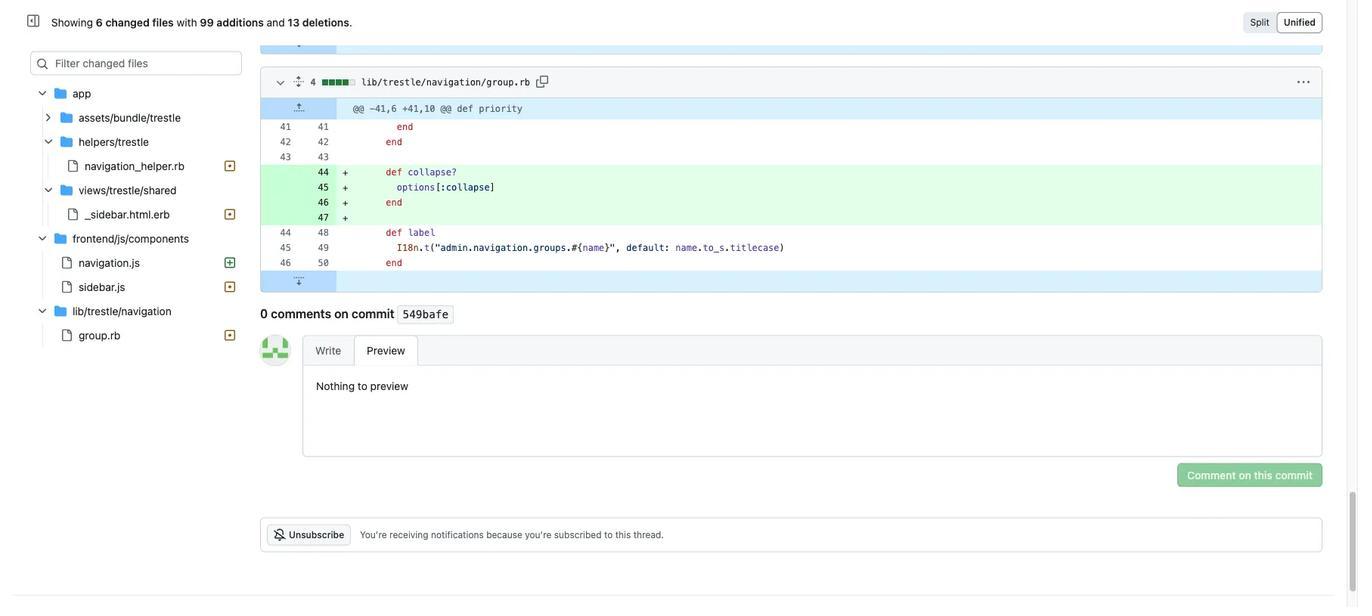 Task type: vqa. For each thing, say whether or not it's contained in the screenshot.
lib/trestle/navigation on the bottom of page
yes



Task type: locate. For each thing, give the bounding box(es) containing it.
preview button
[[354, 336, 418, 366]]

1 horizontal spatial commit
[[1276, 469, 1313, 482]]

add a comment tab list
[[303, 336, 418, 366]]

expand up image
[[293, 103, 305, 115]]

lib/trestle/navigation
[[73, 305, 172, 318]]

on inside button
[[1240, 469, 1252, 482]]

preview
[[370, 380, 409, 393]]

this
[[1255, 469, 1273, 482], [616, 530, 631, 541]]

name
[[583, 243, 605, 254], [676, 243, 698, 254]]

1 vertical spatial def
[[386, 168, 403, 178]]

def down lib/trestle/navigation/group.rb link
[[457, 104, 474, 115]]

on right 'comment'
[[1240, 469, 1252, 482]]

diff view list
[[1244, 12, 1323, 33]]

1 horizontal spatial to
[[604, 530, 613, 541]]

on
[[334, 307, 349, 322], [1240, 469, 1252, 482]]

group
[[30, 106, 242, 227], [30, 251, 242, 300]]

end down +41,10
[[397, 122, 413, 133]]

1 vertical spatial on
[[1240, 469, 1252, 482]]

end
[[397, 122, 413, 133], [386, 137, 403, 148], [386, 198, 403, 209], [386, 259, 403, 269]]

0 vertical spatial group
[[30, 106, 242, 227]]

lib/trestle/navigation/group.rb link
[[361, 71, 530, 95]]

views/trestle/shared
[[79, 184, 177, 197]]

}
[[605, 243, 610, 254]]

1 group from the top
[[30, 106, 242, 227]]

unsubscribe
[[289, 530, 344, 540]]

0 vertical spatial commit
[[352, 307, 395, 322]]

to right subscribed
[[604, 530, 613, 541]]

1 vertical spatial this
[[616, 530, 631, 541]]

unified
[[1284, 17, 1317, 28]]

unified button
[[1280, 14, 1321, 31]]

2 vertical spatial def
[[386, 228, 403, 239]]

0 horizontal spatial this
[[616, 530, 631, 541]]

expand down image
[[293, 37, 305, 49]]

to left preview
[[358, 380, 368, 393]]

13
[[288, 16, 300, 29]]

1 tree item from the top
[[30, 82, 242, 227]]

you're receiving notifications because you're subscribed to this thread.
[[360, 530, 664, 541]]

t
[[424, 243, 430, 254]]

thread.
[[634, 530, 664, 541]]

views/trestle/shared tree item
[[30, 179, 242, 227]]

]
[[490, 183, 495, 193]]

assets/bundle/trestle button
[[30, 106, 242, 130]]

def up options
[[386, 168, 403, 178]]

this left thread.
[[616, 530, 631, 541]]

on up write button
[[334, 307, 349, 322]]

1 horizontal spatial on
[[1240, 469, 1252, 482]]

2 @@ from the left
[[441, 104, 452, 115]]

Filter changed files text field
[[30, 51, 242, 76]]

0 vertical spatial this
[[1255, 469, 1273, 482]]

expand down image
[[293, 275, 305, 287]]

comments
[[271, 307, 331, 322]]

1 horizontal spatial this
[[1255, 469, 1273, 482]]

additions
[[217, 16, 264, 29]]

:collapse
[[441, 183, 490, 193]]

frontend/js/components button
[[30, 227, 242, 251]]

default
[[627, 243, 665, 254]]

2 group from the top
[[30, 251, 242, 300]]

4 tree item from the top
[[30, 251, 242, 275]]

99
[[200, 16, 214, 29]]

group for app
[[30, 106, 242, 227]]

def for def collapse?
[[386, 168, 403, 178]]

to
[[358, 380, 368, 393], [604, 530, 613, 541]]

.
[[349, 16, 353, 29], [419, 243, 424, 254], [698, 243, 703, 254], [725, 243, 731, 254]]

1 horizontal spatial @@
[[441, 104, 452, 115]]

expand all image
[[293, 76, 305, 88]]

"admin.navigation.groups.
[[435, 243, 572, 254]]

because
[[487, 530, 523, 541]]

0 horizontal spatial to
[[358, 380, 368, 393]]

split
[[1251, 17, 1270, 28]]

tree item
[[30, 82, 242, 227], [30, 154, 242, 179], [30, 203, 242, 227], [30, 251, 242, 275], [30, 275, 242, 300], [30, 324, 242, 348]]

group for frontend/js/components
[[30, 251, 242, 300]]

deletions
[[302, 16, 349, 29]]

0 vertical spatial def
[[457, 104, 474, 115]]

0 horizontal spatial @@
[[353, 104, 364, 115]]

group containing assets/bundle/trestle
[[30, 106, 242, 227]]

showing
[[51, 16, 93, 29]]

"
[[610, 243, 616, 254]]

nothing to preview
[[316, 380, 409, 393]]

split button
[[1246, 14, 1275, 31]]

0 horizontal spatial commit
[[352, 307, 395, 322]]

name left "
[[583, 243, 605, 254]]

1 @@ from the left
[[353, 104, 364, 115]]

1 horizontal spatial name
[[676, 243, 698, 254]]

@@ down lib/trestle/navigation/group.rb link
[[441, 104, 452, 115]]

def up i18n
[[386, 228, 403, 239]]

1 vertical spatial commit
[[1276, 469, 1313, 482]]

def
[[457, 104, 474, 115], [386, 168, 403, 178], [386, 228, 403, 239]]

3 tree item from the top
[[30, 203, 242, 227]]

@@ left "-"
[[353, 104, 364, 115]]

1 vertical spatial group
[[30, 251, 242, 300]]

0 horizontal spatial name
[[583, 243, 605, 254]]

i18n . t ( "admin.navigation.groups. #{ name } " , default : name . to_s . titlecase )
[[397, 243, 785, 254]]

name right :
[[676, 243, 698, 254]]

nothing
[[316, 380, 355, 393]]

commit inside button
[[1276, 469, 1313, 482]]

[
[[435, 183, 441, 193]]

@@
[[353, 104, 364, 115], [441, 104, 452, 115]]

assets/bundle/trestle
[[79, 112, 181, 124]]

def for def label
[[386, 228, 403, 239]]

1 vertical spatial to
[[604, 530, 613, 541]]

show options image
[[1298, 77, 1310, 89]]

file tree tree
[[30, 82, 242, 348]]

titlecase
[[731, 243, 780, 254]]

6 tree item from the top
[[30, 324, 242, 348]]

this inside button
[[1255, 469, 1273, 482]]

this right 'comment'
[[1255, 469, 1273, 482]]

helpers/trestle
[[79, 136, 149, 148]]

end down i18n
[[386, 259, 403, 269]]

0 horizontal spatial on
[[334, 307, 349, 322]]

commit
[[352, 307, 395, 322], [1276, 469, 1313, 482]]

end down 41,6
[[386, 137, 403, 148]]

commit for on
[[352, 307, 395, 322]]



Task type: describe. For each thing, give the bounding box(es) containing it.
views/trestle/shared button
[[30, 179, 242, 203]]

write button
[[303, 336, 354, 366]]

copy image
[[537, 76, 549, 88]]

lib/trestle/navigation/group.rb
[[361, 78, 530, 88]]

write
[[316, 345, 341, 357]]

with
[[177, 16, 197, 29]]

priority
[[479, 104, 523, 115]]

-
[[370, 104, 375, 115]]

label
[[408, 228, 435, 239]]

549bafe
[[403, 309, 449, 322]]

@terryturtle85 image
[[260, 336, 291, 366]]

notifications
[[431, 530, 484, 541]]

lib/trestle/navigation tree item
[[30, 300, 242, 348]]

options [ :collapse ]
[[397, 183, 495, 193]]

changed
[[106, 16, 150, 29]]

app
[[73, 87, 91, 100]]

41,6
[[375, 104, 397, 115]]

. right :
[[698, 243, 703, 254]]

files
[[152, 16, 174, 29]]

def collapse?
[[386, 168, 457, 178]]

comment on this commit
[[1188, 469, 1313, 482]]

tree item containing app
[[30, 82, 242, 227]]

end down options
[[386, 198, 403, 209]]

receiving
[[390, 530, 429, 541]]

)
[[780, 243, 785, 254]]

. left the "("
[[419, 243, 424, 254]]

. left )
[[725, 243, 731, 254]]

and
[[267, 16, 285, 29]]

lib/trestle/navigation button
[[30, 300, 242, 324]]

(
[[430, 243, 435, 254]]

2 tree item from the top
[[30, 154, 242, 179]]

:
[[665, 243, 670, 254]]

subscribed
[[554, 530, 602, 541]]

0 vertical spatial on
[[334, 307, 349, 322]]

0
[[260, 307, 268, 322]]

0 vertical spatial to
[[358, 380, 368, 393]]

. right 13
[[349, 16, 353, 29]]

@@ -41,6 +41,10 @@ def priority
[[353, 104, 523, 115]]

5 tree item from the top
[[30, 275, 242, 300]]

toggle diff contents image
[[275, 77, 287, 90]]

you're
[[525, 530, 552, 541]]

collapse?
[[408, 168, 457, 178]]

sidebar expand image
[[27, 15, 39, 27]]

unsubscribe button
[[267, 525, 351, 546]]

i18n
[[397, 243, 419, 254]]

bell slash image
[[274, 529, 286, 542]]

to_s
[[703, 243, 725, 254]]

frontend/js/components
[[73, 233, 189, 245]]

preview
[[367, 345, 405, 357]]

comment on this commit button
[[1178, 464, 1323, 488]]

commit for this
[[1276, 469, 1313, 482]]

4
[[311, 78, 321, 88]]

comment
[[1188, 469, 1237, 482]]

options
[[397, 183, 435, 193]]

helpers/trestle tree item
[[30, 130, 242, 179]]

helpers/trestle button
[[30, 130, 242, 154]]

you're
[[360, 530, 387, 541]]

1 name from the left
[[583, 243, 605, 254]]

2 name from the left
[[676, 243, 698, 254]]

showing 6 changed files with 99 additions and 13 deletions .
[[51, 16, 353, 29]]

0 comments     on commit 549bafe
[[260, 307, 449, 322]]

frontend/js/components tree item
[[30, 227, 242, 300]]

app button
[[30, 82, 242, 106]]

+41,10
[[403, 104, 435, 115]]

def label
[[386, 228, 435, 239]]

,
[[616, 243, 621, 254]]

#{
[[572, 243, 583, 254]]

6
[[96, 16, 103, 29]]



